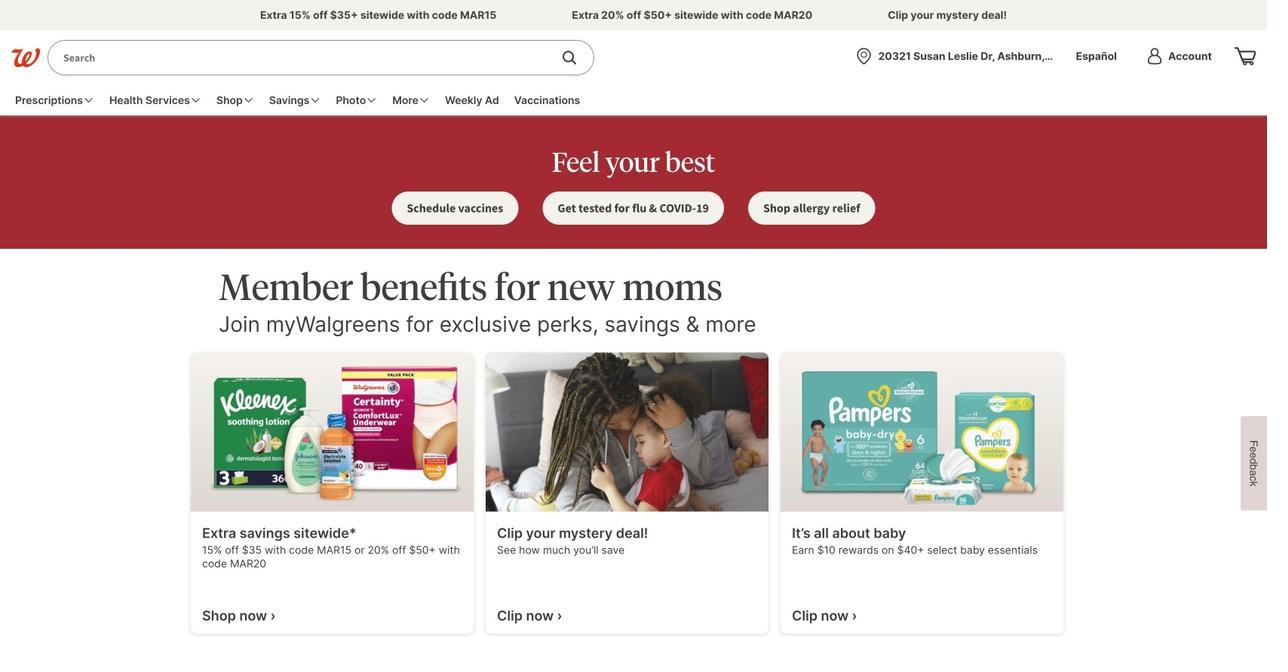 Task type: locate. For each thing, give the bounding box(es) containing it.
walgreens: trusted since 1901 image
[[11, 48, 40, 67]]

top navigation with the logo, search field, account and cart element
[[0, 30, 1268, 115]]



Task type: describe. For each thing, give the bounding box(es) containing it.
Search by keyword or item number text field
[[48, 41, 564, 75]]

account. element
[[1169, 51, 1213, 62]]

search image
[[562, 50, 577, 65]]

5% walgreens cash rewards image
[[486, 353, 769, 512]]



Task type: vqa. For each thing, say whether or not it's contained in the screenshot.
Search image
yes



